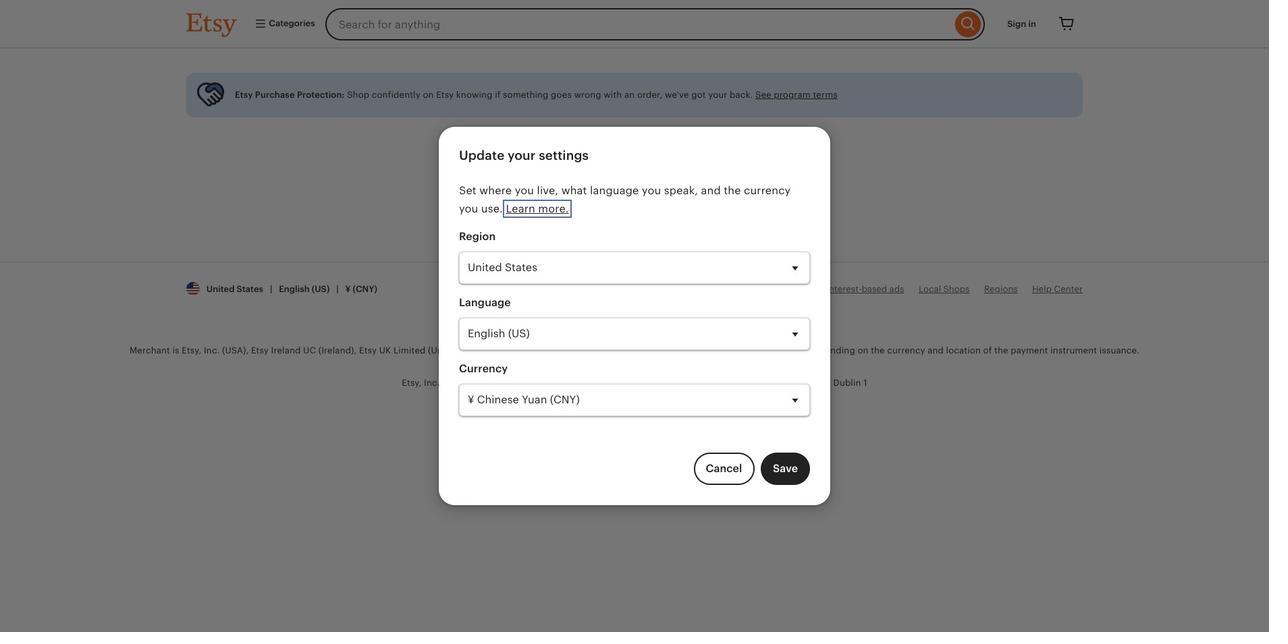Task type: vqa. For each thing, say whether or not it's contained in the screenshot.
leftmost Limited
yes



Task type: locate. For each thing, give the bounding box(es) containing it.
the left "payment"
[[995, 346, 1009, 356]]

1 vertical spatial is
[[173, 346, 179, 356]]

terms of use
[[714, 284, 768, 295]]

0 horizontal spatial of
[[741, 284, 750, 295]]

0 horizontal spatial currency
[[744, 184, 791, 197]]

1 street from the left
[[512, 378, 538, 388]]

2 vertical spatial etsy,
[[402, 378, 422, 388]]

english
[[279, 284, 310, 295]]

| right states
[[270, 284, 272, 295]]

knowing
[[457, 90, 493, 100]]

0 vertical spatial uc
[[303, 346, 316, 356]]

with
[[604, 90, 622, 100]]

adams
[[480, 378, 509, 388]]

1 horizontal spatial on
[[858, 346, 869, 356]]

back.
[[730, 90, 753, 100]]

0 horizontal spatial and
[[702, 184, 721, 197]]

0 horizontal spatial street
[[512, 378, 538, 388]]

1 horizontal spatial |
[[337, 284, 339, 295]]

inc.
[[686, 284, 702, 295], [204, 346, 220, 356]]

1 vertical spatial uc
[[706, 378, 719, 388]]

(united
[[428, 346, 460, 356]]

use
[[752, 284, 768, 295]]

region
[[459, 230, 496, 243]]

2 horizontal spatial limited
[[729, 346, 761, 356]]

0 horizontal spatial your
[[508, 149, 536, 163]]

1 horizontal spatial etsy,
[[402, 378, 422, 388]]

inc. left (usa),
[[204, 346, 220, 356]]

your inside dialog
[[508, 149, 536, 163]]

you left speak,
[[642, 184, 662, 197]]

of left use
[[741, 284, 750, 295]]

etsy, right merchant
[[182, 346, 202, 356]]

the right depending
[[872, 346, 885, 356]]

1 limited from the left
[[394, 346, 426, 356]]

cancel link
[[694, 453, 755, 486]]

1 horizontal spatial you
[[515, 184, 534, 197]]

1 vertical spatial etsy,
[[182, 346, 202, 356]]

etsy, left inc.,
[[402, 378, 422, 388]]

1 vertical spatial inc.
[[204, 346, 220, 356]]

ireland
[[271, 346, 301, 356], [674, 378, 704, 388]]

your right got
[[709, 90, 728, 100]]

2 street from the left
[[806, 378, 832, 388]]

shop
[[347, 90, 370, 100]]

0 vertical spatial currency
[[744, 184, 791, 197]]

0 horizontal spatial ireland
[[271, 346, 301, 356]]

1 horizontal spatial uc
[[706, 378, 719, 388]]

etsy left purchase at the top left of the page
[[235, 90, 253, 100]]

1 vertical spatial currency
[[888, 346, 926, 356]]

interest-based ads link
[[827, 284, 905, 295]]

0 vertical spatial and
[[702, 184, 721, 197]]

1 horizontal spatial currency
[[888, 346, 926, 356]]

0 horizontal spatial the
[[724, 184, 741, 197]]

ireland down australia
[[674, 378, 704, 388]]

street left dublin
[[806, 378, 832, 388]]

etsy right or
[[653, 346, 671, 356]]

us image
[[186, 283, 200, 296]]

uc
[[303, 346, 316, 356], [706, 378, 719, 388]]

2 | from the left
[[337, 284, 339, 295]]

save
[[773, 463, 798, 476]]

etsy, inc., usa 117 adams street brooklyn, ny 11201
[[402, 378, 619, 388]]

or
[[642, 346, 651, 356]]

(canada),
[[598, 346, 640, 356]]

banner
[[162, 0, 1108, 49]]

0 vertical spatial is
[[638, 140, 652, 165]]

street
[[512, 378, 538, 388], [806, 378, 832, 388]]

0 vertical spatial etsy,
[[664, 284, 684, 295]]

help
[[1033, 284, 1053, 295]]

currency
[[459, 363, 508, 376]]

1 vertical spatial your
[[508, 149, 536, 163]]

1 horizontal spatial the
[[872, 346, 885, 356]]

is right merchant
[[173, 346, 179, 356]]

0 horizontal spatial inc.
[[204, 346, 220, 356]]

you up learn
[[515, 184, 534, 197]]

of
[[741, 284, 750, 295], [984, 346, 993, 356]]

117
[[465, 378, 478, 388]]

states
[[237, 284, 263, 295]]

0 vertical spatial ireland
[[271, 346, 301, 356]]

kingdom),
[[462, 346, 506, 356]]

uc left (ireland),
[[303, 346, 316, 356]]

and
[[702, 184, 721, 197], [928, 346, 944, 356]]

0 horizontal spatial is
[[173, 346, 179, 356]]

0 horizontal spatial on
[[423, 90, 434, 100]]

learn more.
[[506, 203, 569, 215]]

2 limited from the left
[[564, 346, 596, 356]]

on
[[423, 90, 434, 100], [858, 346, 869, 356]]

you down set
[[459, 203, 479, 215]]

street right adams in the bottom left of the page
[[512, 378, 538, 388]]

None search field
[[325, 8, 986, 41]]

your right update
[[508, 149, 536, 163]]

update your settings dialog
[[0, 0, 1270, 633]]

and right speak,
[[702, 184, 721, 197]]

pty
[[713, 346, 727, 356]]

3 limited from the left
[[729, 346, 761, 356]]

you
[[515, 184, 534, 197], [642, 184, 662, 197], [459, 203, 479, 215]]

local shops link
[[919, 284, 970, 295]]

terms
[[714, 284, 739, 295]]

limited right the pty
[[729, 346, 761, 356]]

privacy
[[782, 284, 813, 295]]

shops
[[944, 284, 970, 295]]

and left location
[[928, 346, 944, 356]]

on right depending
[[858, 346, 869, 356]]

learn more. link
[[506, 203, 569, 215]]

1 vertical spatial and
[[928, 346, 944, 356]]

is
[[638, 140, 652, 165], [173, 346, 179, 356]]

payment
[[1011, 346, 1049, 356]]

1 vertical spatial of
[[984, 346, 993, 356]]

1 horizontal spatial of
[[984, 346, 993, 356]]

| left ¥
[[337, 284, 339, 295]]

an
[[625, 90, 635, 100]]

merchant
[[130, 346, 170, 356]]

save button
[[761, 453, 811, 486]]

privacy link
[[782, 284, 813, 295]]

empty.
[[656, 140, 718, 165]]

etsy ireland uc 66/67 great strand street dublin 1
[[654, 378, 868, 388]]

etsy, right 2023
[[664, 284, 684, 295]]

etsy
[[235, 90, 253, 100], [436, 90, 454, 100], [251, 346, 269, 356], [359, 346, 377, 356], [509, 346, 526, 356], [653, 346, 671, 356], [654, 378, 672, 388]]

cart
[[599, 140, 633, 165]]

1 horizontal spatial your
[[709, 90, 728, 100]]

the
[[724, 184, 741, 197], [872, 346, 885, 356], [995, 346, 1009, 356]]

use.
[[482, 203, 503, 215]]

1 horizontal spatial street
[[806, 378, 832, 388]]

great
[[748, 378, 772, 388]]

1 horizontal spatial inc.
[[686, 284, 702, 295]]

1 vertical spatial on
[[858, 346, 869, 356]]

1
[[864, 378, 868, 388]]

is right cart
[[638, 140, 652, 165]]

66/67
[[722, 378, 746, 388]]

location
[[947, 346, 982, 356]]

0 vertical spatial of
[[741, 284, 750, 295]]

issuance.
[[1100, 346, 1140, 356]]

depending
[[809, 346, 856, 356]]

local shops
[[919, 284, 970, 295]]

1 horizontal spatial limited
[[564, 346, 596, 356]]

0 horizontal spatial limited
[[394, 346, 426, 356]]

local
[[919, 284, 942, 295]]

of right location
[[984, 346, 993, 356]]

2 horizontal spatial the
[[995, 346, 1009, 356]]

0 vertical spatial inc.
[[686, 284, 702, 295]]

on right confidently
[[423, 90, 434, 100]]

ireland right (usa),
[[271, 346, 301, 356]]

uc left 66/67
[[706, 378, 719, 388]]

1 vertical spatial ireland
[[674, 378, 704, 388]]

where
[[480, 184, 512, 197]]

the right speak,
[[724, 184, 741, 197]]

limited right uk
[[394, 346, 426, 356]]

limited up ny
[[564, 346, 596, 356]]

(us)
[[312, 284, 330, 295]]

united states   |   english (us)   |   ¥ (cny)
[[202, 284, 378, 295]]

etsy left knowing
[[436, 90, 454, 100]]

0 horizontal spatial etsy,
[[182, 346, 202, 356]]

0 horizontal spatial |
[[270, 284, 272, 295]]

etsy,
[[664, 284, 684, 295], [182, 346, 202, 356], [402, 378, 422, 388]]

inc. left the terms
[[686, 284, 702, 295]]

2 horizontal spatial etsy,
[[664, 284, 684, 295]]



Task type: describe. For each thing, give the bounding box(es) containing it.
merchant is etsy, inc. (usa), etsy ireland uc (ireland), etsy uk limited (united kingdom), etsy canada limited (canada), or etsy australia pty limited (australia) depending on the currency and location of the payment instrument issuance.
[[130, 346, 1140, 356]]

regions button
[[985, 284, 1018, 296]]

strand
[[775, 378, 803, 388]]

help center link
[[1033, 284, 1084, 295]]

cancel
[[706, 463, 743, 476]]

currency inside set where you live, what language you speak, and the currency you use.
[[744, 184, 791, 197]]

settings
[[539, 149, 589, 163]]

what
[[562, 184, 587, 197]]

brooklyn,
[[540, 378, 580, 388]]

the inside set where you live, what language you speak, and the currency you use.
[[724, 184, 741, 197]]

order,
[[638, 90, 663, 100]]

etsy down merchant is etsy, inc. (usa), etsy ireland uc (ireland), etsy uk limited (united kingdom), etsy canada limited (canada), or etsy australia pty limited (australia) depending on the currency and location of the payment instrument issuance.
[[654, 378, 672, 388]]

1 horizontal spatial and
[[928, 346, 944, 356]]

etsy, for is
[[182, 346, 202, 356]]

ads
[[890, 284, 905, 295]]

inc. for 2023
[[686, 284, 702, 295]]

dublin
[[834, 378, 862, 388]]

update
[[459, 149, 505, 163]]

inc.,
[[424, 378, 443, 388]]

australia
[[673, 346, 711, 356]]

regions
[[985, 284, 1018, 295]]

©
[[631, 284, 638, 295]]

got
[[692, 90, 706, 100]]

update your settings
[[459, 149, 589, 163]]

2 horizontal spatial you
[[642, 184, 662, 197]]

united
[[207, 284, 235, 295]]

(ireland),
[[319, 346, 357, 356]]

purchase
[[255, 90, 295, 100]]

usa
[[445, 378, 463, 388]]

0 vertical spatial on
[[423, 90, 434, 100]]

interest-
[[827, 284, 862, 295]]

based
[[862, 284, 888, 295]]

(cny)
[[353, 284, 378, 295]]

uk
[[379, 346, 391, 356]]

instrument
[[1051, 346, 1098, 356]]

something
[[503, 90, 549, 100]]

1 | from the left
[[270, 284, 272, 295]]

your cart is empty.
[[552, 140, 718, 165]]

protection:
[[297, 90, 345, 100]]

language
[[590, 184, 639, 197]]

0 horizontal spatial uc
[[303, 346, 316, 356]]

etsy right (usa),
[[251, 346, 269, 356]]

ny
[[583, 378, 595, 388]]

learn
[[506, 203, 536, 215]]

¥
[[345, 284, 351, 295]]

etsy left canada
[[509, 346, 526, 356]]

(australia)
[[764, 346, 807, 356]]

etsy left uk
[[359, 346, 377, 356]]

set
[[459, 184, 477, 197]]

terms of use link
[[714, 284, 768, 295]]

11201
[[597, 378, 619, 388]]

confidently
[[372, 90, 421, 100]]

0 horizontal spatial you
[[459, 203, 479, 215]]

center
[[1055, 284, 1084, 295]]

© 2023 etsy, inc.
[[631, 284, 702, 295]]

wrong
[[575, 90, 602, 100]]

1 horizontal spatial ireland
[[674, 378, 704, 388]]

and inside set where you live, what language you speak, and the currency you use.
[[702, 184, 721, 197]]

etsy purchase protection: shop confidently on etsy knowing if something goes wrong with an order, we've got your back.
[[235, 90, 756, 100]]

help center
[[1033, 284, 1084, 295]]

language
[[459, 297, 511, 309]]

live,
[[537, 184, 559, 197]]

set where you live, what language you speak, and the currency you use.
[[459, 184, 791, 215]]

interest-based ads
[[827, 284, 905, 295]]

0 vertical spatial your
[[709, 90, 728, 100]]

(usa),
[[222, 346, 249, 356]]

goes
[[551, 90, 572, 100]]

inc. for is
[[204, 346, 220, 356]]

2023
[[641, 284, 662, 295]]

speak,
[[665, 184, 699, 197]]

1 horizontal spatial is
[[638, 140, 652, 165]]

your
[[552, 140, 594, 165]]

more.
[[539, 203, 569, 215]]

etsy, for 2023
[[664, 284, 684, 295]]

if
[[495, 90, 501, 100]]

we've
[[665, 90, 689, 100]]



